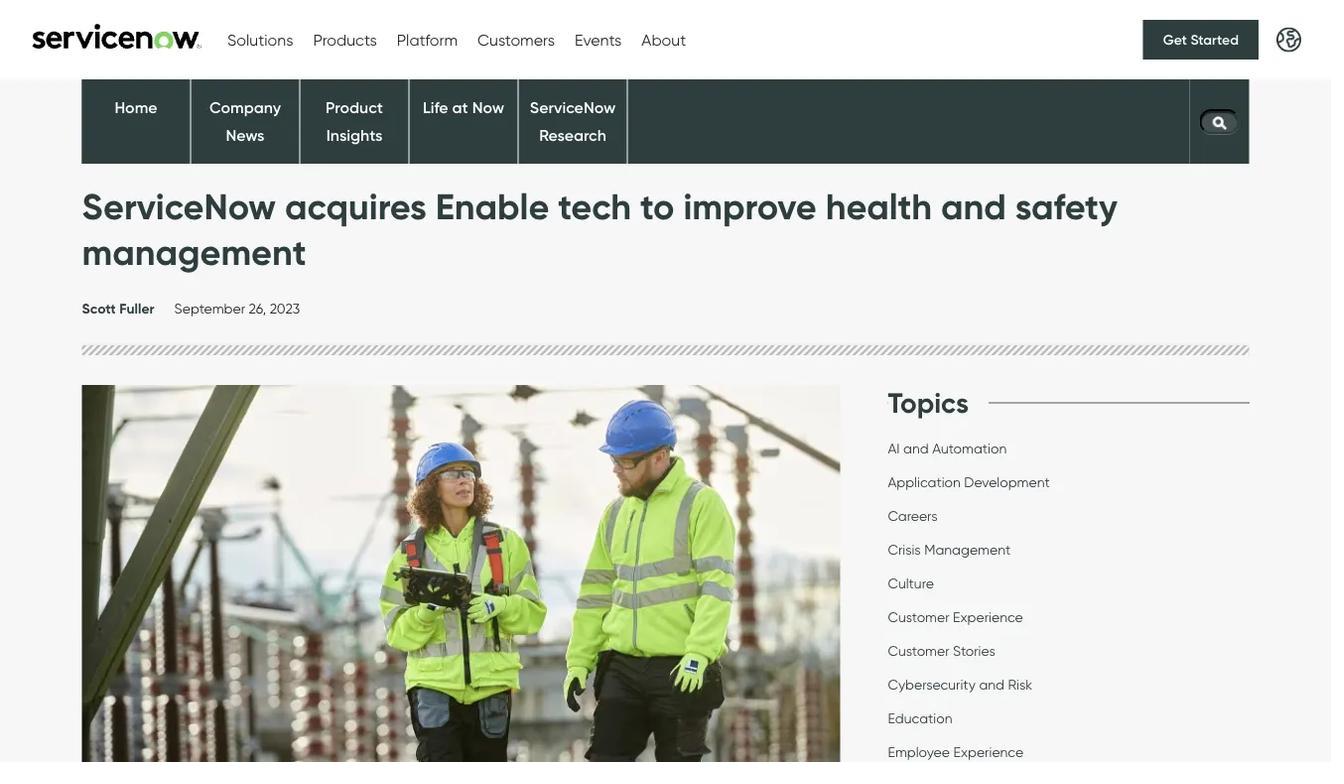 Task type: locate. For each thing, give the bounding box(es) containing it.
1 vertical spatial servicenow
[[82, 184, 276, 229]]

development
[[965, 474, 1050, 490]]

servicenow up research
[[530, 98, 616, 118]]

customer
[[888, 609, 950, 625], [888, 642, 950, 659]]

scott
[[82, 300, 116, 317]]

customer stories
[[888, 642, 996, 659]]

and inside ai and automation link
[[904, 440, 929, 457]]

health and safety: 2 workers in hard hats examining a facility image
[[82, 385, 841, 763]]

research
[[539, 125, 607, 145]]

1 customer from the top
[[888, 609, 950, 625]]

ai
[[888, 440, 900, 457]]

servicenow inside servicenow acquires enable tech to improve health and safety management
[[82, 184, 276, 229]]

product insights
[[326, 98, 383, 145]]

management
[[82, 231, 306, 275]]

careers
[[888, 507, 938, 524]]

servicenow
[[530, 98, 616, 118], [82, 184, 276, 229]]

customer up cybersecurity
[[888, 642, 950, 659]]

and inside servicenow acquires enable tech to improve health and safety management
[[941, 184, 1007, 229]]

at
[[452, 98, 468, 118]]

health
[[826, 184, 932, 229]]

customer inside customer experience 'link'
[[888, 609, 950, 625]]

servicenow for servicenow research
[[530, 98, 616, 118]]

2 experience from the top
[[954, 744, 1024, 760]]

experience
[[953, 609, 1024, 625], [954, 744, 1024, 760]]

tech
[[558, 184, 632, 229]]

experience inside customer experience 'link'
[[953, 609, 1024, 625]]

home
[[115, 98, 157, 118]]

cybersecurity and risk link
[[888, 676, 1033, 698]]

about button
[[642, 30, 686, 49]]

september 26, 2023
[[174, 300, 300, 317]]

ai and automation
[[888, 440, 1007, 457]]

1 experience from the top
[[953, 609, 1024, 625]]

0 vertical spatial experience
[[953, 609, 1024, 625]]

and left risk
[[980, 676, 1005, 693]]

home link
[[115, 98, 157, 118]]

experience right employee
[[954, 744, 1024, 760]]

experience inside employee experience link
[[954, 744, 1024, 760]]

servicenow up management
[[82, 184, 276, 229]]

customer inside the "customer stories" link
[[888, 642, 950, 659]]

None search field
[[1190, 104, 1250, 139]]

solutions
[[227, 30, 293, 49]]

26,
[[249, 300, 266, 317]]

Search text field
[[1200, 109, 1240, 134]]

1 vertical spatial customer
[[888, 642, 950, 659]]

scott fuller
[[82, 300, 154, 317]]

products button
[[313, 30, 377, 49]]

life
[[423, 98, 448, 118]]

1 horizontal spatial servicenow
[[530, 98, 616, 118]]

2 vertical spatial and
[[980, 676, 1005, 693]]

about
[[642, 30, 686, 49]]

0 vertical spatial and
[[941, 184, 1007, 229]]

scott fuller link
[[82, 300, 154, 322]]

application development
[[888, 474, 1050, 490]]

and right the "ai"
[[904, 440, 929, 457]]

1 vertical spatial experience
[[954, 744, 1024, 760]]

get started link
[[1144, 20, 1259, 60]]

2 customer from the top
[[888, 642, 950, 659]]

and
[[941, 184, 1007, 229], [904, 440, 929, 457], [980, 676, 1005, 693]]

crisis management link
[[888, 541, 1011, 563]]

ai and automation link
[[888, 440, 1007, 462]]

1 vertical spatial and
[[904, 440, 929, 457]]

customer experience
[[888, 609, 1024, 625]]

customer down 'culture' link
[[888, 609, 950, 625]]

0 vertical spatial servicenow
[[530, 98, 616, 118]]

0 vertical spatial customer
[[888, 609, 950, 625]]

and inside the cybersecurity and risk link
[[980, 676, 1005, 693]]

enable
[[436, 184, 549, 229]]

now
[[472, 98, 505, 118]]

education
[[888, 710, 953, 727]]

0 horizontal spatial servicenow
[[82, 184, 276, 229]]

news
[[226, 125, 265, 145]]

and left safety
[[941, 184, 1007, 229]]

experience up stories
[[953, 609, 1024, 625]]



Task type: describe. For each thing, give the bounding box(es) containing it.
product insights link
[[326, 98, 383, 145]]

acquires
[[285, 184, 427, 229]]

get started
[[1163, 31, 1239, 48]]

cybersecurity and risk
[[888, 676, 1033, 693]]

employee
[[888, 744, 950, 760]]

customer experience link
[[888, 609, 1024, 630]]

employee experience
[[888, 744, 1024, 760]]

servicenow research
[[530, 98, 616, 145]]

culture link
[[888, 575, 934, 597]]

customer stories link
[[888, 642, 996, 664]]

get
[[1163, 31, 1188, 48]]

risk
[[1008, 676, 1033, 693]]

insights
[[326, 125, 383, 145]]

and for cybersecurity and risk
[[980, 676, 1005, 693]]

crisis
[[888, 541, 921, 558]]

servicenow acquires enable tech to improve health and safety management
[[82, 184, 1118, 275]]

company
[[209, 98, 281, 118]]

experience for customer experience
[[953, 609, 1024, 625]]

careers link
[[888, 507, 938, 529]]

life at now
[[423, 98, 505, 118]]

application
[[888, 474, 961, 490]]

safety
[[1016, 184, 1118, 229]]

started
[[1191, 31, 1239, 48]]

servicenow for servicenow acquires enable tech to improve health and safety management
[[82, 184, 276, 229]]

experience for employee experience
[[954, 744, 1024, 760]]

customer for customer stories
[[888, 642, 950, 659]]

2023
[[270, 300, 300, 317]]

customer for customer experience
[[888, 609, 950, 625]]

improve
[[684, 184, 817, 229]]

products
[[313, 30, 377, 49]]

events button
[[575, 30, 622, 49]]

stories
[[953, 642, 996, 659]]

platform
[[397, 30, 458, 49]]

events
[[575, 30, 622, 49]]

customers button
[[478, 30, 555, 49]]

customers
[[478, 30, 555, 49]]

and for ai and automation
[[904, 440, 929, 457]]

management
[[925, 541, 1011, 558]]

crisis management
[[888, 541, 1011, 558]]

company news link
[[209, 98, 281, 145]]

application development link
[[888, 474, 1050, 495]]

life at now link
[[423, 98, 505, 118]]

september
[[174, 300, 245, 317]]

servicenow research link
[[530, 98, 616, 145]]

fuller
[[119, 300, 154, 317]]

employee experience link
[[888, 744, 1024, 763]]

product
[[326, 98, 383, 118]]

topics
[[888, 385, 969, 420]]

to
[[641, 184, 675, 229]]

culture
[[888, 575, 934, 592]]

company news
[[209, 98, 281, 145]]

solutions button
[[227, 30, 293, 49]]

platform button
[[397, 30, 458, 49]]

cybersecurity
[[888, 676, 976, 693]]

automation
[[933, 440, 1007, 457]]

education link
[[888, 710, 953, 732]]



Task type: vqa. For each thing, say whether or not it's contained in the screenshot.
Demo
no



